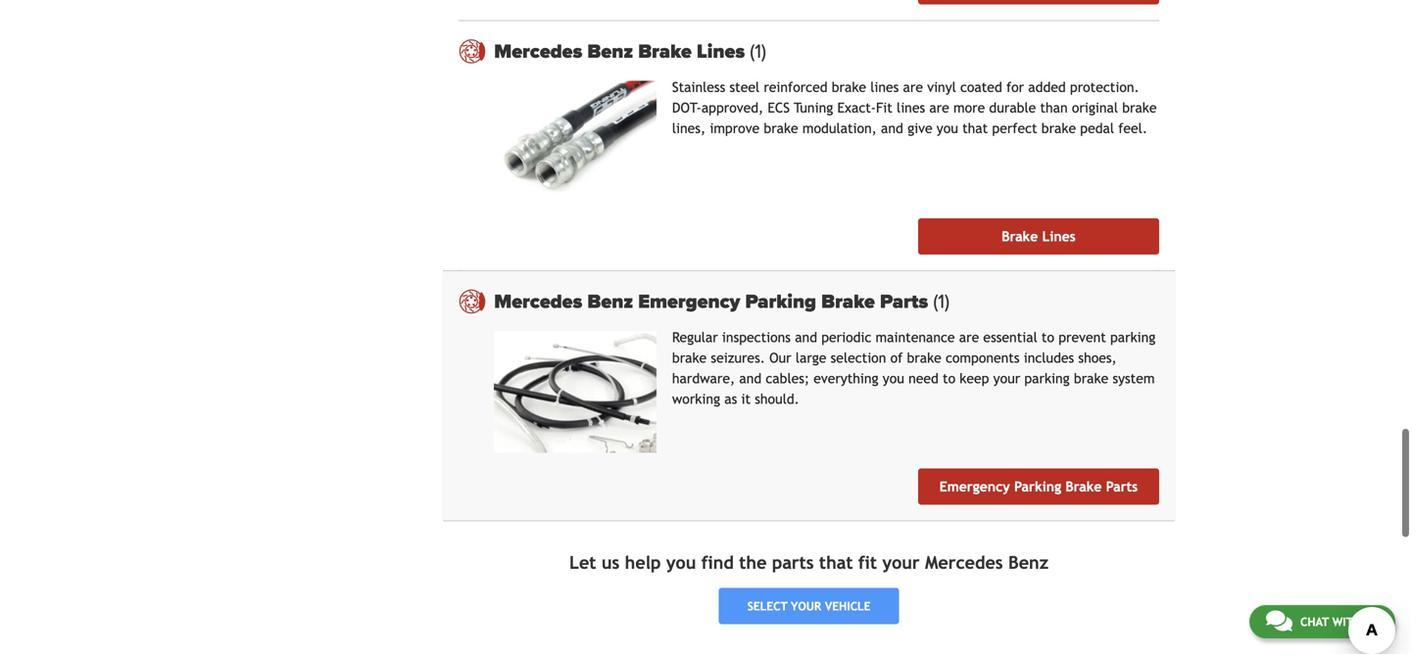 Task type: locate. For each thing, give the bounding box(es) containing it.
are down vinyl
[[929, 100, 949, 116]]

lines up give
[[897, 100, 925, 116]]

lines up fit
[[871, 79, 899, 95]]

1 vertical spatial and
[[795, 330, 817, 345]]

2 horizontal spatial are
[[959, 330, 979, 345]]

mercedes
[[494, 40, 582, 63], [494, 290, 582, 313], [925, 553, 1003, 573]]

large
[[796, 350, 827, 366]]

it
[[741, 391, 751, 407]]

selection
[[831, 350, 886, 366]]

everything
[[814, 371, 879, 386]]

you inside regular inspections and periodic maintenance are essential to prevent parking brake seizures. our large selection of brake components includes shoes, hardware, and cables; everything you need to keep your parking brake system working as it should.
[[883, 371, 904, 386]]

parking
[[1110, 330, 1156, 345], [1025, 371, 1070, 386]]

select
[[747, 600, 788, 614]]

0 vertical spatial benz
[[587, 40, 633, 63]]

0 horizontal spatial that
[[819, 553, 853, 573]]

2 horizontal spatial your
[[993, 371, 1020, 386]]

are up components
[[959, 330, 979, 345]]

2 vertical spatial benz
[[1008, 553, 1049, 573]]

to
[[1042, 330, 1055, 345], [943, 371, 956, 386]]

1 horizontal spatial lines
[[1042, 229, 1076, 244]]

as
[[724, 391, 737, 407]]

mercedes up emergency parking brake parts thumbnail image
[[494, 290, 582, 313]]

1 horizontal spatial that
[[962, 120, 988, 136]]

shoes,
[[1078, 350, 1117, 366]]

0 horizontal spatial emergency
[[638, 290, 740, 313]]

0 vertical spatial parking
[[1110, 330, 1156, 345]]

you left the 'find'
[[666, 553, 696, 573]]

to left keep
[[943, 371, 956, 386]]

mercedes up brake lines thumbnail image
[[494, 40, 582, 63]]

mercedes right fit
[[925, 553, 1003, 573]]

brake
[[638, 40, 692, 63], [1002, 229, 1038, 244], [821, 290, 875, 313], [1066, 479, 1102, 495]]

1 horizontal spatial you
[[883, 371, 904, 386]]

need
[[909, 371, 939, 386]]

0 vertical spatial to
[[1042, 330, 1055, 345]]

1 vertical spatial mercedes
[[494, 290, 582, 313]]

benz
[[587, 40, 633, 63], [587, 290, 633, 313], [1008, 553, 1049, 573]]

0 horizontal spatial and
[[739, 371, 762, 386]]

modulation,
[[803, 120, 877, 136]]

includes
[[1024, 350, 1074, 366]]

benz down emergency parking brake parts
[[1008, 553, 1049, 573]]

let
[[569, 553, 596, 573]]

and down fit
[[881, 120, 903, 136]]

your down components
[[993, 371, 1020, 386]]

2 vertical spatial and
[[739, 371, 762, 386]]

are left vinyl
[[903, 79, 923, 95]]

you inside stainless steel reinforced brake lines are vinyl coated for added protection. dot-approved, ecs tuning exact-fit lines are more durable than original brake lines, improve brake modulation, and give you that perfect brake pedal feel.
[[937, 120, 958, 136]]

parking up shoes, on the right bottom of page
[[1110, 330, 1156, 345]]

are inside regular inspections and periodic maintenance are essential to prevent parking brake seizures. our large selection of brake components includes shoes, hardware, and cables; everything you need to keep your parking brake system working as it should.
[[959, 330, 979, 345]]

0 vertical spatial parking
[[745, 290, 816, 313]]

brake down ecs
[[764, 120, 798, 136]]

system
[[1113, 371, 1155, 386]]

parts
[[772, 553, 814, 573]]

1 vertical spatial parking
[[1014, 479, 1061, 495]]

your right select
[[791, 600, 822, 614]]

and up it
[[739, 371, 762, 386]]

with
[[1332, 615, 1361, 629]]

lines,
[[672, 120, 706, 136]]

exact-
[[837, 100, 876, 116]]

regular
[[672, 330, 718, 345]]

chat with us link
[[1249, 606, 1396, 639]]

1 vertical spatial are
[[929, 100, 949, 116]]

1 horizontal spatial parking
[[1014, 479, 1061, 495]]

emergency parking brake parts
[[940, 479, 1138, 495]]

brake lines thumbnail image image
[[494, 81, 657, 203]]

1 vertical spatial your
[[882, 553, 920, 573]]

chat with us
[[1300, 615, 1379, 629]]

parking
[[745, 290, 816, 313], [1014, 479, 1061, 495]]

to up includes at the right bottom
[[1042, 330, 1055, 345]]

0 vertical spatial that
[[962, 120, 988, 136]]

mercedes benz                                                                                    emergency parking brake parts link
[[494, 290, 1159, 313]]

reinforced
[[764, 79, 828, 95]]

brake up exact-
[[832, 79, 866, 95]]

select your vehicle
[[747, 600, 871, 614]]

more
[[954, 100, 985, 116]]

and
[[881, 120, 903, 136], [795, 330, 817, 345], [739, 371, 762, 386]]

mercedes benz                                                                                    emergency parking brake parts
[[494, 290, 933, 313]]

0 horizontal spatial lines
[[697, 40, 745, 63]]

maintenance
[[876, 330, 955, 345]]

you down the of
[[883, 371, 904, 386]]

chat
[[1300, 615, 1329, 629]]

emergency
[[638, 290, 740, 313], [940, 479, 1010, 495]]

emergency parking brake parts thumbnail image image
[[494, 331, 657, 453]]

benz up emergency parking brake parts thumbnail image
[[587, 290, 633, 313]]

and up large
[[795, 330, 817, 345]]

0 vertical spatial and
[[881, 120, 903, 136]]

parts
[[880, 290, 928, 313], [1106, 479, 1138, 495]]

0 horizontal spatial your
[[791, 600, 822, 614]]

1 vertical spatial that
[[819, 553, 853, 573]]

your
[[993, 371, 1020, 386], [882, 553, 920, 573], [791, 600, 822, 614]]

1 horizontal spatial parking
[[1110, 330, 1156, 345]]

0 vertical spatial parts
[[880, 290, 928, 313]]

brake down shoes, on the right bottom of page
[[1074, 371, 1109, 386]]

1 vertical spatial you
[[883, 371, 904, 386]]

2 horizontal spatial you
[[937, 120, 958, 136]]

that
[[962, 120, 988, 136], [819, 553, 853, 573]]

hardware,
[[672, 371, 735, 386]]

lines
[[697, 40, 745, 63], [1042, 229, 1076, 244]]

us
[[602, 553, 620, 573]]

comments image
[[1266, 610, 1293, 633]]

brake lines link
[[918, 218, 1159, 255]]

0 horizontal spatial are
[[903, 79, 923, 95]]

cables;
[[766, 371, 810, 386]]

approved,
[[702, 100, 764, 116]]

vinyl
[[927, 79, 956, 95]]

that left fit
[[819, 553, 853, 573]]

steel
[[730, 79, 760, 95]]

you right give
[[937, 120, 958, 136]]

that down more
[[962, 120, 988, 136]]

keep
[[960, 371, 989, 386]]

0 vertical spatial you
[[937, 120, 958, 136]]

2 vertical spatial your
[[791, 600, 822, 614]]

0 vertical spatial mercedes
[[494, 40, 582, 63]]

brake
[[832, 79, 866, 95], [1122, 100, 1157, 116], [764, 120, 798, 136], [1042, 120, 1076, 136], [672, 350, 707, 366], [907, 350, 942, 366], [1074, 371, 1109, 386]]

inspections
[[722, 330, 791, 345]]

the
[[739, 553, 767, 573]]

1 vertical spatial parking
[[1025, 371, 1070, 386]]

1 horizontal spatial parts
[[1106, 479, 1138, 495]]

working
[[672, 391, 720, 407]]

your right fit
[[882, 553, 920, 573]]

improve
[[710, 120, 760, 136]]

1 vertical spatial benz
[[587, 290, 633, 313]]

lines
[[871, 79, 899, 95], [897, 100, 925, 116]]

stainless
[[672, 79, 725, 95]]

regular inspections and periodic maintenance are essential to prevent parking brake seizures. our large selection of brake components includes shoes, hardware, and cables; everything you need to keep your parking brake system working as it should.
[[672, 330, 1156, 407]]

1 vertical spatial emergency
[[940, 479, 1010, 495]]

0 horizontal spatial you
[[666, 553, 696, 573]]

2 vertical spatial mercedes
[[925, 553, 1003, 573]]

0 vertical spatial emergency
[[638, 290, 740, 313]]

parking down includes at the right bottom
[[1025, 371, 1070, 386]]

0 horizontal spatial to
[[943, 371, 956, 386]]

1 horizontal spatial to
[[1042, 330, 1055, 345]]

vehicle
[[825, 600, 871, 614]]

1 horizontal spatial your
[[882, 553, 920, 573]]

for
[[1006, 79, 1024, 95]]

your inside button
[[791, 600, 822, 614]]

that inside stainless steel reinforced brake lines are vinyl coated for added protection. dot-approved, ecs tuning exact-fit lines are more durable than original brake lines, improve brake modulation, and give you that perfect brake pedal feel.
[[962, 120, 988, 136]]

2 vertical spatial are
[[959, 330, 979, 345]]

are
[[903, 79, 923, 95], [929, 100, 949, 116], [959, 330, 979, 345]]

benz up brake lines thumbnail image
[[587, 40, 633, 63]]

fit
[[876, 100, 893, 116]]

0 vertical spatial your
[[993, 371, 1020, 386]]

durable
[[989, 100, 1036, 116]]

1 horizontal spatial emergency
[[940, 479, 1010, 495]]

you
[[937, 120, 958, 136], [883, 371, 904, 386], [666, 553, 696, 573]]

original
[[1072, 100, 1118, 116]]

2 horizontal spatial and
[[881, 120, 903, 136]]

brake down than
[[1042, 120, 1076, 136]]

1 vertical spatial parts
[[1106, 479, 1138, 495]]

2 vertical spatial you
[[666, 553, 696, 573]]

0 vertical spatial are
[[903, 79, 923, 95]]

1 horizontal spatial are
[[929, 100, 949, 116]]

give
[[908, 120, 933, 136]]



Task type: describe. For each thing, give the bounding box(es) containing it.
1 vertical spatial lines
[[897, 100, 925, 116]]

1 horizontal spatial and
[[795, 330, 817, 345]]

0 horizontal spatial parts
[[880, 290, 928, 313]]

0 horizontal spatial parking
[[745, 290, 816, 313]]

your inside regular inspections and periodic maintenance are essential to prevent parking brake seizures. our large selection of brake components includes shoes, hardware, and cables; everything you need to keep your parking brake system working as it should.
[[993, 371, 1020, 386]]

fit
[[858, 553, 877, 573]]

1 vertical spatial lines
[[1042, 229, 1076, 244]]

let us help you find the parts that fit your     mercedes benz
[[569, 553, 1049, 573]]

are for mercedes benz                                                                                    emergency parking brake parts
[[959, 330, 979, 345]]

emergency parking brake parts link
[[918, 469, 1159, 505]]

tuning
[[794, 100, 833, 116]]

brake lines
[[1002, 229, 1076, 244]]

brake up need
[[907, 350, 942, 366]]

of
[[890, 350, 903, 366]]

mercedes benz                                                                                    brake lines link
[[494, 40, 1159, 63]]

us
[[1365, 615, 1379, 629]]

0 vertical spatial lines
[[871, 79, 899, 95]]

than
[[1040, 100, 1068, 116]]

stainless steel reinforced brake lines are vinyl coated for added protection. dot-approved, ecs tuning exact-fit lines are more durable than original brake lines, improve brake modulation, and give you that perfect brake pedal feel.
[[672, 79, 1157, 136]]

are for mercedes benz                                                                                    brake lines
[[903, 79, 923, 95]]

perfect
[[992, 120, 1037, 136]]

feel.
[[1118, 120, 1148, 136]]

0 horizontal spatial parking
[[1025, 371, 1070, 386]]

coated
[[960, 79, 1002, 95]]

pedal
[[1080, 120, 1114, 136]]

dot-
[[672, 100, 702, 116]]

and inside stainless steel reinforced brake lines are vinyl coated for added protection. dot-approved, ecs tuning exact-fit lines are more durable than original brake lines, improve brake modulation, and give you that perfect brake pedal feel.
[[881, 120, 903, 136]]

components
[[946, 350, 1020, 366]]

1 vertical spatial to
[[943, 371, 956, 386]]

should.
[[755, 391, 799, 407]]

benz for emergency
[[587, 290, 633, 313]]

find
[[701, 553, 734, 573]]

protection.
[[1070, 79, 1139, 95]]

select your vehicle button
[[719, 589, 899, 625]]

essential
[[983, 330, 1038, 345]]

benz for brake
[[587, 40, 633, 63]]

brake down regular
[[672, 350, 707, 366]]

mercedes for mercedes benz                                                                                    emergency parking brake parts
[[494, 290, 582, 313]]

periodic
[[821, 330, 872, 345]]

seizures.
[[711, 350, 765, 366]]

brake up feel.
[[1122, 100, 1157, 116]]

prevent
[[1059, 330, 1106, 345]]

0 vertical spatial lines
[[697, 40, 745, 63]]

our
[[769, 350, 792, 366]]

mercedes for mercedes benz                                                                                    brake lines
[[494, 40, 582, 63]]

help
[[625, 553, 661, 573]]

ecs
[[768, 100, 790, 116]]

added
[[1028, 79, 1066, 95]]

mercedes benz                                                                                    brake lines
[[494, 40, 750, 63]]



Task type: vqa. For each thing, say whether or not it's contained in the screenshot.
Mercedes Benz                                                                                    Interior Car Care Cleaning & Detailing Products
no



